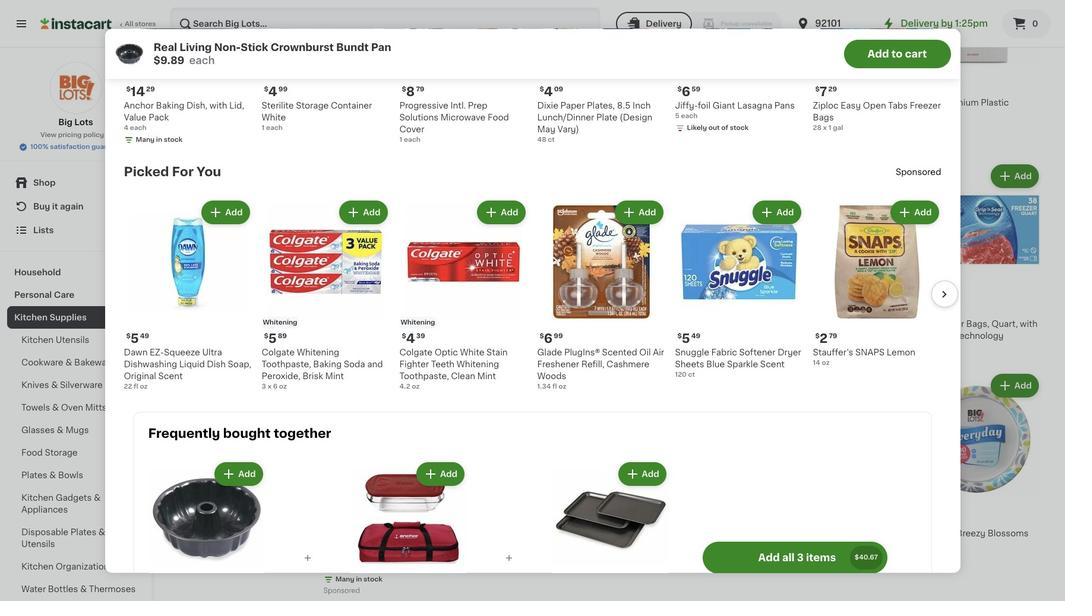 Task type: vqa. For each thing, say whether or not it's contained in the screenshot.


Task type: locate. For each thing, give the bounding box(es) containing it.
crownburst up stain at left
[[469, 332, 518, 340]]

1 horizontal spatial sterilite
[[615, 530, 647, 538]]

white down $ 4 99
[[262, 113, 286, 122]]

0 horizontal spatial vary)
[[178, 122, 200, 131]]

cart
[[905, 49, 927, 58]]

product group containing 2
[[813, 198, 941, 368]]

picked for you
[[124, 166, 221, 178]]

7 for bags sponsored badge "image"
[[185, 514, 192, 526]]

29 inside the $ 14 29
[[146, 86, 155, 93]]

89 up the peroxide,
[[278, 333, 287, 340]]

2 up softener
[[767, 304, 775, 317]]

breezy down '$3.29' element at bottom
[[517, 530, 546, 538]]

white left stain at left
[[460, 349, 484, 357]]

59 inside $ 6 59
[[692, 86, 700, 93]]

in left air
[[647, 346, 653, 352]]

0 horizontal spatial cutlery
[[615, 332, 645, 340]]

4 inside anchor baking dish, with lid, value pack 4 each
[[124, 125, 128, 131]]

$ 2 79 up "big lots everyday spoons"
[[181, 304, 203, 317]]

1 horizontal spatial real
[[469, 320, 487, 328]]

None search field
[[170, 7, 601, 40]]

toothpaste, inside colgate whitening toothpaste, baking soda and peroxide, brisk mint 3 x 6 oz
[[262, 361, 311, 369]]

utensils down disposable
[[21, 541, 55, 549]]

big up squeeze
[[178, 320, 192, 328]]

1 vertical spatial non-
[[516, 320, 537, 328]]

bamboo
[[689, 320, 724, 328]]

living inside real living non-stick crownburst bundt pan
[[490, 320, 514, 328]]

big inside big lots 6" breezy blossoms paper plates
[[469, 530, 483, 538]]

great gatherings bamboo cutlery tray
[[615, 320, 724, 340]]

oz inside colgate optic white stain fighter teeth whitening toothpaste, clean mint 4.2 oz
[[412, 384, 420, 390]]

$ 3 89
[[762, 83, 785, 95]]

storage inside the hefty storage bags, double zipper, gallon 80 each
[[786, 530, 819, 538]]

real
[[154, 42, 177, 52], [469, 320, 487, 328]]

gal
[[833, 125, 843, 131], [198, 553, 208, 559]]

ziploc inside ziploc endurables™ reusable silicone pouch, large pouch, 1/2 gallon
[[324, 99, 349, 107]]

storage for sterilite storage container, 6- qt, white 6 qt
[[649, 530, 682, 538]]

lid,
[[229, 102, 244, 110]]

may
[[295, 110, 314, 119], [537, 125, 555, 134]]

0 horizontal spatial $ 4 09
[[181, 83, 204, 95]]

$ inside $ 6 59
[[678, 86, 682, 93]]

cashmere
[[607, 361, 650, 369]]

0 horizontal spatial 39
[[416, 333, 425, 340]]

whitening
[[263, 320, 297, 326], [401, 320, 435, 326], [297, 349, 339, 357], [457, 361, 499, 369]]

colgate down $ 5 89
[[262, 349, 295, 357]]

14 up anchor on the left of the page
[[131, 86, 145, 98]]

silicone down the prep at the top of page
[[469, 110, 502, 119]]

dixie up medium
[[537, 102, 558, 110]]

crownburst for real living non-stick crownburst bundt pan
[[469, 332, 518, 340]]

2 reusable from the left
[[553, 99, 592, 107]]

1 horizontal spatial fl
[[552, 384, 557, 390]]

big for big lots white assorted cutlery
[[760, 320, 774, 328]]

bags, up technology
[[966, 320, 990, 328]]

1 horizontal spatial open
[[345, 542, 368, 550]]

ct right 38
[[916, 343, 923, 350]]

0 horizontal spatial gal
[[198, 553, 208, 559]]

$ 2 79
[[181, 304, 203, 317], [762, 304, 784, 317], [815, 333, 837, 345]]

household
[[14, 269, 61, 277]]

1 horizontal spatial ziploc easy open tabs freezer bags 28 x 1 gal
[[813, 102, 941, 131]]

pouch, right medium
[[571, 110, 600, 119]]

big up softener
[[760, 320, 774, 328]]

2 horizontal spatial x
[[823, 125, 827, 131]]

0 horizontal spatial 09
[[195, 83, 204, 90]]

lots inside big lots premium plastic spoons
[[921, 99, 939, 107]]

0 horizontal spatial blossoms
[[548, 530, 589, 538]]

progressive intl. prep solutions microwave food cover 1 each
[[400, 102, 509, 143]]

79 up "big lots everyday spoons"
[[194, 305, 203, 311]]

bundt up glade
[[520, 332, 545, 340]]

lots for big lots ultra strong paper plates
[[776, 99, 794, 107]]

0 vertical spatial ziploc easy open tabs freezer bags 28 x 1 gal
[[813, 102, 941, 131]]

0 horizontal spatial bags,
[[383, 320, 406, 328]]

hefty left 'cups,'
[[615, 99, 638, 107]]

sparkle
[[727, 361, 758, 369]]

1 horizontal spatial living
[[490, 320, 514, 328]]

ct right 20
[[334, 343, 341, 350]]

utensils inside disposable plates & utensils
[[21, 541, 55, 549]]

2 breezy from the left
[[957, 530, 986, 538]]

lunch/dinner
[[178, 110, 235, 119], [537, 113, 594, 122]]

2 vertical spatial many in stock
[[336, 577, 382, 583]]

99 for 6
[[554, 333, 563, 340]]

white left the assorted
[[796, 320, 820, 328]]

2 vertical spatial 7
[[185, 514, 192, 526]]

all stores
[[125, 21, 156, 27]]

2 mint from the left
[[477, 372, 496, 381]]

sterilite inside sterilite storage container, 6- qt, white 6 qt
[[615, 530, 647, 538]]

new
[[429, 530, 448, 538]]

pouch, left medium
[[504, 110, 533, 119]]

0 vertical spatial easy
[[841, 102, 861, 110]]

99 down the real living non-stick crownburst bundt pan $9.89 each
[[278, 86, 288, 93]]

0 horizontal spatial reusable
[[408, 99, 447, 107]]

2 silicone from the left
[[469, 110, 502, 119]]

28 inside item carousel region
[[813, 125, 822, 131]]

1 horizontal spatial utensils
[[56, 336, 89, 345]]

2 for stauffer's snaps lemon
[[820, 333, 828, 345]]

1 vertical spatial cutlery
[[615, 332, 645, 340]]

silicone for 17
[[324, 110, 357, 119]]

0 horizontal spatial toothpaste,
[[262, 361, 311, 369]]

bakeware
[[74, 359, 115, 367]]

5 for dawn ez-squeeze ultra dishwashing liquid dish soap, original scent
[[131, 333, 139, 345]]

1 horizontal spatial 14
[[813, 360, 820, 367]]

4 down gallon,
[[406, 333, 415, 345]]

endurables™ inside ziploc endurables™ reusable silicone pouch, medium pouch, 2 cups
[[497, 99, 551, 107]]

prep
[[468, 102, 487, 110]]

22
[[124, 384, 132, 390]]

gallon inside the hefty storage bags, double zipper, gallon 80 each
[[791, 542, 818, 550]]

hefty inside hefty freezer bags, gallon, slider 20 ct
[[324, 320, 347, 328]]

bags, inside the hefty storage bags, double zipper, gallon 80 each
[[821, 530, 844, 538]]

0 vertical spatial toothpaste,
[[262, 361, 311, 369]]

premium
[[941, 99, 979, 107]]

cutlery up snaps
[[863, 320, 893, 328]]

89 inside $ 5 89
[[278, 333, 287, 340]]

$ 5 49 up dawn
[[126, 333, 149, 345]]

each down value
[[130, 125, 147, 131]]

2 horizontal spatial 7
[[912, 304, 920, 317]]

dixie down $9.89
[[178, 99, 199, 107]]

giant
[[713, 102, 735, 110]]

x inside colgate whitening toothpaste, baking soda and peroxide, brisk mint 3 x 6 oz
[[268, 384, 271, 390]]

$ 14 29
[[126, 86, 155, 98]]

1 vertical spatial ultra
[[202, 349, 222, 357]]

2 colgate from the left
[[400, 349, 433, 357]]

1 reusable from the left
[[408, 99, 447, 107]]

1 vertical spatial many
[[626, 346, 645, 352]]

& inside plates & bowls link
[[49, 472, 56, 480]]

0 vertical spatial bags
[[813, 113, 834, 122]]

delivery inside delivery button
[[646, 20, 682, 28]]

ziploc endurables™ reusable silicone pouch, large pouch, 1/2 gallon
[[324, 99, 458, 131]]

1 horizontal spatial toothpaste,
[[400, 372, 449, 381]]

4 pouch, from the left
[[571, 110, 600, 119]]

plates
[[760, 110, 786, 119], [21, 472, 47, 480], [71, 529, 96, 537], [496, 542, 521, 550], [932, 542, 958, 550]]

ziploc storage bags with new stay open design patented stand-up bottom, quart 48 ct
[[324, 530, 448, 571]]

kitchen supplies
[[14, 314, 87, 322]]

0 horizontal spatial plates,
[[228, 99, 256, 107]]

jiffy-
[[675, 102, 698, 110]]

storage
[[296, 102, 329, 110], [45, 449, 78, 457], [351, 530, 384, 538], [649, 530, 682, 538], [786, 530, 819, 538]]

49
[[140, 333, 149, 340], [691, 333, 701, 340], [628, 514, 637, 521]]

blossoms inside big lots 6" breezy blossoms paper plates
[[548, 530, 589, 538]]

$ 4 39 for big lots premium plastic spoons
[[908, 83, 931, 95]]

5 up the peroxide,
[[268, 333, 277, 345]]

for
[[172, 166, 194, 178]]

non- inside real living non-stick crownburst bundt pan
[[516, 320, 537, 328]]

each down 'cups,'
[[625, 110, 641, 116]]

1 breezy from the left
[[517, 530, 546, 538]]

12
[[476, 83, 489, 95]]

delivery for delivery
[[646, 20, 682, 28]]

1 vertical spatial bags
[[386, 530, 407, 538]]

79 down big lots white assorted cutlery
[[829, 333, 837, 340]]

2 blossoms from the left
[[988, 530, 1029, 538]]

in inside item carousel region
[[156, 137, 162, 143]]

big inside big lots 10" breezy blossoms paper plates
[[905, 530, 919, 538]]

scent
[[760, 361, 785, 369], [158, 372, 183, 381]]

ziploc inside 'ziploc storage bags with new stay open design patented stand-up bottom, quart 48 ct'
[[324, 530, 349, 538]]

2 horizontal spatial 3
[[797, 554, 804, 563]]

0 horizontal spatial $ 4 39
[[402, 333, 425, 345]]

39 for colgate optic white stain fighter teeth whitening toothpaste, clean mint
[[416, 333, 425, 340]]

breezy inside big lots 6" breezy blossoms paper plates
[[517, 530, 546, 538]]

stick up $ 4 99
[[241, 42, 268, 52]]

0 horizontal spatial x
[[188, 553, 192, 559]]

$4.39 element
[[324, 303, 460, 318]]

$ inside $ 17 59
[[326, 83, 330, 90]]

2 horizontal spatial with
[[1020, 320, 1038, 328]]

in for anchor baking dish, with lid, value pack
[[156, 137, 162, 143]]

bags inside item carousel region
[[813, 113, 834, 122]]

(design
[[261, 110, 293, 119], [620, 113, 652, 122]]

2 endurables™ from the left
[[497, 99, 551, 107]]

plates inside big lots ultra strong paper plates
[[760, 110, 786, 119]]

5 up dawn
[[131, 333, 139, 345]]

gallon
[[324, 122, 350, 131], [791, 542, 818, 550]]

gallon down container
[[324, 122, 350, 131]]

storage up add all 3 items
[[786, 530, 819, 538]]

add to cart
[[868, 49, 927, 58]]

0 horizontal spatial 7
[[185, 514, 192, 526]]

79 for big lots white assorted cutlery
[[776, 305, 784, 311]]

0 vertical spatial crownburst
[[271, 42, 334, 52]]

mint right 'brisk'
[[325, 372, 344, 381]]

$9.89 element
[[469, 303, 605, 318]]

0 horizontal spatial gallon
[[324, 122, 350, 131]]

hefty inside "hefty cups, 18 ounces 28 each"
[[615, 99, 638, 107]]

0 horizontal spatial crownburst
[[271, 42, 334, 52]]

49 for dawn
[[140, 333, 149, 340]]

utensils
[[56, 336, 89, 345], [21, 541, 55, 549]]

$ 5 49 up snuggle at right bottom
[[678, 333, 701, 345]]

59 right 17
[[345, 83, 353, 90]]

1 endurables™ from the left
[[351, 99, 406, 107]]

storage inside sterilite storage container white 1 each
[[296, 102, 329, 110]]

big lots white assorted cutlery
[[760, 320, 893, 328]]

1 inside progressive intl. prep solutions microwave food cover 1 each
[[400, 137, 402, 143]]

ct inside snuggle fabric softener dryer sheets blue sparkle scent 120 ct
[[688, 372, 695, 378]]

kitchen inside kitchen gadgets & appliances
[[21, 494, 54, 503]]

48 inside 'ziploc storage bags with new stay open design patented stand-up bottom, quart 48 ct'
[[324, 565, 333, 571]]

each right $9.89
[[189, 55, 215, 65]]

& inside cookware & bakeware link
[[65, 359, 72, 367]]

cutlery down "great"
[[615, 332, 645, 340]]

$
[[181, 83, 185, 90], [326, 83, 330, 90], [617, 83, 621, 90], [762, 83, 767, 90], [471, 83, 476, 90], [908, 83, 912, 90], [126, 86, 131, 93], [264, 86, 268, 93], [402, 86, 406, 93], [540, 86, 544, 93], [678, 86, 682, 93], [815, 86, 820, 93], [181, 305, 185, 311], [617, 305, 621, 311], [762, 305, 767, 311], [908, 305, 912, 311], [126, 333, 131, 340], [264, 333, 268, 340], [402, 333, 406, 340], [540, 333, 544, 340], [678, 333, 682, 340], [815, 333, 820, 340], [181, 514, 185, 521], [617, 514, 621, 521]]

brisk
[[303, 372, 323, 381]]

living for real living non-stick crownburst bundt pan $9.89 each
[[180, 42, 212, 52]]

pan inside the real living non-stick crownburst bundt pan $9.89 each
[[371, 42, 391, 52]]

2 vertical spatial 3
[[797, 554, 804, 563]]

0 horizontal spatial 28
[[178, 553, 187, 559]]

$ 7 29 inside item carousel region
[[815, 86, 837, 98]]

1 horizontal spatial many in stock
[[336, 577, 382, 583]]

whitening down $4.39 element
[[401, 320, 435, 326]]

crownburst for real living non-stick crownburst bundt pan $9.89 each
[[271, 42, 334, 52]]

in down up
[[356, 577, 362, 583]]

breezy for 6"
[[517, 530, 546, 538]]

18
[[667, 99, 676, 107]]

lots left 10"
[[921, 530, 939, 538]]

49 down "bamboo"
[[691, 333, 701, 340]]

29
[[146, 86, 155, 93], [828, 86, 837, 93], [921, 305, 930, 311], [194, 514, 202, 521], [928, 514, 936, 521]]

0 horizontal spatial $ 7 29
[[181, 514, 202, 526]]

air
[[653, 349, 664, 357]]

$7.29 element
[[324, 512, 460, 528]]

2 $ 5 49 from the left
[[678, 333, 701, 345]]

0 horizontal spatial 99
[[278, 86, 288, 93]]

1 vertical spatial gal
[[198, 553, 208, 559]]

storage up design
[[351, 530, 384, 538]]

big inside big lots ultra strong paper plates
[[760, 99, 774, 107]]

(design down $ 4 99
[[261, 110, 293, 119]]

0 horizontal spatial spoons
[[256, 320, 287, 328]]

everyday
[[214, 320, 253, 328]]

squeeze
[[164, 349, 200, 357]]

1 vertical spatial living
[[490, 320, 514, 328]]

1 horizontal spatial crownburst
[[469, 332, 518, 340]]

kitchen up water
[[21, 563, 54, 571]]

lots left 6"
[[485, 530, 503, 538]]

2 fl from the left
[[552, 384, 557, 390]]

storage left container,
[[649, 530, 682, 538]]

stick inside real living non-stick crownburst bundt pan
[[537, 320, 558, 328]]

ultra right pans
[[796, 99, 816, 107]]

open inside 'ziploc storage bags with new stay open design patented stand-up bottom, quart 48 ct'
[[345, 542, 368, 550]]

1 horizontal spatial 49
[[628, 514, 637, 521]]

glade plugins® scented oil air freshener refill, cashmere woods 1.34 fl oz
[[537, 349, 664, 390]]

1 horizontal spatial plate
[[596, 113, 618, 122]]

1 pouch, from the left
[[359, 110, 387, 119]]

1 horizontal spatial colgate
[[400, 349, 433, 357]]

sterilite for 1
[[615, 530, 647, 538]]

lots inside big lots 6" breezy blossoms paper plates
[[485, 530, 503, 538]]

ziploc freezer bags, quart, with grip 'n seal technology 38 ct
[[905, 320, 1038, 350]]

hefty up the 'slider'
[[324, 320, 347, 328]]

shop link
[[7, 171, 144, 195]]

by
[[941, 19, 953, 28]]

1 horizontal spatial stick
[[537, 320, 558, 328]]

1 horizontal spatial bags
[[386, 530, 407, 538]]

snuggle fabric softener dryer sheets blue sparkle scent 120 ct
[[675, 349, 801, 378]]

0 vertical spatial 3
[[767, 83, 775, 95]]

hefty
[[615, 99, 638, 107], [324, 320, 347, 328], [760, 530, 784, 538]]

1 mint from the left
[[325, 372, 344, 381]]

fighter
[[400, 361, 429, 369]]

big for big lots
[[58, 118, 72, 127]]

0 horizontal spatial ultra
[[202, 349, 222, 357]]

lots for big lots white assorted cutlery
[[776, 320, 794, 328]]

oz
[[822, 360, 830, 367], [140, 384, 148, 390], [279, 384, 287, 390], [412, 384, 420, 390], [559, 384, 566, 390]]

1 vertical spatial pan
[[548, 332, 563, 340]]

6 left qt
[[615, 553, 619, 559]]

0 vertical spatial pan
[[371, 42, 391, 52]]

many for ziploc storage bags with new stay open design patented stand-up bottom, quart
[[336, 577, 354, 583]]

inch
[[274, 99, 292, 107], [633, 102, 651, 110]]

39 for big lots premium plastic spoons
[[922, 83, 931, 90]]

scent down dishwashing
[[158, 372, 183, 381]]

0
[[1032, 20, 1038, 28]]

1 horizontal spatial 99
[[554, 333, 563, 340]]

item carousel region
[[124, 0, 958, 160], [107, 194, 958, 408]]

1 horizontal spatial 8.5
[[617, 102, 631, 110]]

09 up medium
[[554, 86, 563, 93]]

zipper,
[[760, 542, 789, 550]]

sponsored badge image for grip
[[905, 352, 941, 359]]

reusable inside ziploc endurables™ reusable silicone pouch, large pouch, 1/2 gallon
[[408, 99, 447, 107]]

2 horizontal spatial $ 4 39
[[908, 83, 931, 95]]

39 down gallon,
[[416, 333, 425, 340]]

each down jiffy-
[[681, 113, 698, 119]]

1 silicone from the left
[[324, 110, 357, 119]]

0 vertical spatial food
[[488, 113, 509, 122]]

endurables™ for 17
[[351, 99, 406, 107]]

49 up dawn
[[140, 333, 149, 340]]

bags, inside ziploc freezer bags, quart, with grip 'n seal technology 38 ct
[[966, 320, 990, 328]]

1 horizontal spatial in
[[356, 577, 362, 583]]

1 vertical spatial x
[[268, 384, 271, 390]]

3 pouch, from the left
[[504, 110, 533, 119]]

cutlery inside great gatherings bamboo cutlery tray
[[615, 332, 645, 340]]

big lots logo image
[[50, 62, 102, 114]]

each inside sterilite storage container white 1 each
[[266, 125, 283, 131]]

big for big lots 10" breezy blossoms paper plates
[[905, 530, 919, 538]]

instacart logo image
[[40, 17, 112, 31]]

fl right 22
[[134, 384, 138, 390]]

many in stock down tray
[[626, 346, 673, 352]]

big inside big lots premium plastic spoons
[[905, 99, 919, 107]]

big
[[760, 99, 774, 107], [905, 99, 919, 107], [58, 118, 72, 127], [178, 320, 192, 328], [760, 320, 774, 328], [469, 530, 483, 538], [905, 530, 919, 538]]

silicone for 12
[[469, 110, 502, 119]]

oil
[[639, 349, 651, 357]]

stock
[[730, 125, 749, 131], [164, 137, 183, 143], [655, 346, 673, 352], [364, 577, 382, 583]]

many up cashmere
[[626, 346, 645, 352]]

bundt inside the real living non-stick crownburst bundt pan $9.89 each
[[336, 42, 369, 52]]

5 up snuggle at right bottom
[[682, 333, 690, 345]]

59 inside $ 17 59
[[345, 83, 353, 90]]

59 up ounces
[[692, 86, 700, 93]]

pan inside real living non-stick crownburst bundt pan
[[548, 332, 563, 340]]

stock down bottom,
[[364, 577, 382, 583]]

1 horizontal spatial blossoms
[[988, 530, 1029, 538]]

1 horizontal spatial 39
[[631, 83, 640, 90]]

pouch, down container
[[359, 110, 387, 119]]

0 vertical spatial stick
[[241, 42, 268, 52]]

1 vertical spatial baking
[[313, 361, 342, 369]]

0 horizontal spatial 49
[[140, 333, 149, 340]]

in for ziploc storage bags with new stay open design patented stand-up bottom, quart
[[356, 577, 362, 583]]

$ inside $ 3 89
[[762, 83, 767, 90]]

seal
[[935, 332, 953, 340]]

paper inside big lots ultra strong paper plates
[[848, 99, 872, 107]]

product group
[[615, 0, 750, 129], [905, 162, 1041, 362], [124, 198, 252, 392], [262, 198, 390, 392], [400, 198, 528, 392], [537, 198, 666, 392], [675, 198, 803, 380], [813, 198, 941, 368], [178, 372, 314, 572], [324, 372, 460, 598], [469, 372, 605, 561], [905, 372, 1041, 561], [148, 460, 265, 602], [350, 460, 467, 602], [552, 460, 669, 602]]

living up stain at left
[[490, 320, 514, 328]]

6 up glade
[[544, 333, 553, 345]]

ct down anchor baking dish, with lid, value pack 4 each
[[189, 134, 196, 140]]

5 for colgate whitening toothpaste, baking soda and peroxide, brisk mint
[[268, 333, 277, 345]]

oz right 4.2
[[412, 384, 420, 390]]

$ inside $ 1 49
[[617, 514, 621, 521]]

& inside glasses & mugs link
[[57, 427, 63, 435]]

$ 4 39 for colgate optic white stain fighter teeth whitening toothpaste, clean mint
[[402, 333, 425, 345]]

bags, for quart,
[[966, 320, 990, 328]]

delivery inside delivery by 1:25pm link
[[901, 19, 939, 28]]

0 vertical spatial bundt
[[336, 42, 369, 52]]

89 inside $ 3 89
[[776, 83, 785, 90]]

each down $ 4 99
[[266, 125, 283, 131]]

storage inside sterilite storage container, 6- qt, white 6 qt
[[649, 530, 682, 538]]

bags, down $4.39 element
[[383, 320, 406, 328]]

$ 17 59
[[326, 83, 353, 95]]

09 up the "dish,"
[[195, 83, 204, 90]]

medium
[[535, 110, 569, 119]]

delivery by 1:25pm
[[901, 19, 988, 28]]

kitchen for kitchen gadgets & appliances
[[21, 494, 54, 503]]

big for big lots everyday spoons
[[178, 320, 192, 328]]

pouch, down "progressive"
[[415, 110, 444, 119]]

oz inside glade plugins® scented oil air freshener refill, cashmere woods 1.34 fl oz
[[559, 384, 566, 390]]

1 vertical spatial toothpaste,
[[400, 372, 449, 381]]

0 horizontal spatial 59
[[345, 83, 353, 90]]

1 horizontal spatial reusable
[[553, 99, 592, 107]]

1 vertical spatial spoons
[[256, 320, 287, 328]]

each down cover
[[404, 137, 420, 143]]

big lots ultra strong paper plates
[[760, 99, 872, 119]]

1 vertical spatial with
[[1020, 320, 1038, 328]]

colgate inside colgate optic white stain fighter teeth whitening toothpaste, clean mint 4.2 oz
[[400, 349, 433, 357]]

mitts
[[85, 404, 107, 412]]

toothpaste, down fighter
[[400, 372, 449, 381]]

2 pouch, from the left
[[415, 110, 444, 119]]

plate inside item carousel region
[[596, 113, 618, 122]]

09 right the 12
[[491, 83, 500, 90]]

item carousel region containing 14
[[124, 0, 958, 160]]

0 vertical spatial many
[[136, 137, 155, 143]]

& right gadgets
[[94, 494, 100, 503]]

bundt for real living non-stick crownburst bundt pan
[[520, 332, 545, 340]]

food
[[488, 113, 509, 122], [21, 449, 43, 457]]

with right quart,
[[1020, 320, 1038, 328]]

49 for snuggle
[[691, 333, 701, 340]]

reusable for 17
[[408, 99, 447, 107]]

nsored
[[912, 168, 941, 176]]

3 right all
[[797, 554, 804, 563]]

2 horizontal spatial bags
[[813, 113, 834, 122]]

living for real living non-stick crownburst bundt pan
[[490, 320, 514, 328]]

storage for ziploc storage bags with new stay open design patented stand-up bottom, quart 48 ct
[[351, 530, 384, 538]]

$3.29 element
[[469, 512, 605, 528]]

cups,
[[640, 99, 665, 107]]

big down $ 3 89
[[760, 99, 774, 107]]

reusable inside ziploc endurables™ reusable silicone pouch, medium pouch, 2 cups
[[553, 99, 592, 107]]

0 horizontal spatial 89
[[278, 333, 287, 340]]

2 horizontal spatial 39
[[922, 83, 931, 90]]

1 blossoms from the left
[[548, 530, 589, 538]]

1 vertical spatial 28
[[813, 125, 822, 131]]

99 up glade
[[554, 333, 563, 340]]

kitchen for kitchen utensils
[[21, 336, 54, 345]]

1 $ 5 49 from the left
[[126, 333, 149, 345]]

0 vertical spatial $ 7 29
[[815, 86, 837, 98]]

$ 4 39 down gallon,
[[402, 333, 425, 345]]

tabs
[[888, 102, 908, 110], [254, 530, 273, 538]]

toothpaste, up the peroxide,
[[262, 361, 311, 369]]

crownburst inside the real living non-stick crownburst bundt pan $9.89 each
[[271, 42, 334, 52]]

sponsored badge image
[[615, 119, 650, 126], [905, 352, 941, 359], [178, 562, 214, 569], [324, 588, 360, 595]]

big for big lots ultra strong paper plates
[[760, 99, 774, 107]]

1 fl from the left
[[134, 384, 138, 390]]

2 horizontal spatial 99
[[637, 305, 646, 311]]

89
[[776, 83, 785, 90], [278, 333, 287, 340]]

5
[[675, 113, 679, 119], [131, 333, 139, 345], [268, 333, 277, 345], [682, 333, 690, 345]]

& inside towels & oven mitts link
[[52, 404, 59, 412]]

1 colgate from the left
[[262, 349, 295, 357]]

0 vertical spatial hefty
[[615, 99, 638, 107]]

4 down the real living non-stick crownburst bundt pan $9.89 each
[[268, 86, 277, 98]]

0 vertical spatial baking
[[156, 102, 184, 110]]

99 inside $ 6 99
[[554, 333, 563, 340]]

99 inside $ 10 99
[[637, 305, 646, 311]]

ct down sheets in the bottom of the page
[[688, 372, 695, 378]]

ziploc
[[324, 99, 349, 107], [469, 99, 495, 107], [813, 102, 839, 110], [905, 320, 931, 328], [178, 530, 204, 538], [324, 530, 349, 538]]

1 horizontal spatial $ 7 29
[[815, 86, 837, 98]]

baking inside anchor baking dish, with lid, value pack 4 each
[[156, 102, 184, 110]]

2 down microwave
[[469, 122, 474, 131]]

bags, for gallon,
[[383, 320, 406, 328]]

1 horizontal spatial gallon
[[791, 542, 818, 550]]

breezy right 10"
[[957, 530, 986, 538]]

79 inside $ 8 79
[[416, 86, 424, 93]]

& right "knives"
[[51, 381, 58, 390]]

0 horizontal spatial may
[[295, 110, 314, 119]]

& left bowls
[[49, 472, 56, 480]]

$ 10 99
[[617, 304, 646, 317]]

&
[[65, 359, 72, 367], [51, 381, 58, 390], [52, 404, 59, 412], [57, 427, 63, 435], [49, 472, 56, 480], [94, 494, 100, 503], [99, 529, 105, 537], [80, 586, 87, 594]]

many in stock for anchor baking dish, with lid, value pack
[[136, 137, 183, 143]]

$ 4 39 down cart
[[908, 83, 931, 95]]

spoons up $ 5 89
[[256, 320, 287, 328]]

colgate for 5
[[262, 349, 295, 357]]

1 vertical spatial crownburst
[[469, 332, 518, 340]]

dixie
[[178, 99, 199, 107], [537, 102, 558, 110]]

with inside anchor baking dish, with lid, value pack 4 each
[[210, 102, 227, 110]]

10"
[[941, 530, 955, 538]]

plates down 10"
[[932, 542, 958, 550]]

1 horizontal spatial ultra
[[796, 99, 816, 107]]

bundt inside real living non-stick crownburst bundt pan
[[520, 332, 545, 340]]

clean
[[451, 372, 475, 381]]

lots up dryer
[[776, 320, 794, 328]]

7 for sponsored badge "image" associated with grip
[[912, 304, 920, 317]]

6 down the peroxide,
[[273, 384, 278, 390]]

0 vertical spatial gallon
[[324, 122, 350, 131]]

0 vertical spatial x
[[823, 125, 827, 131]]

storage inside 'ziploc storage bags with new stay open design patented stand-up bottom, quart 48 ct'
[[351, 530, 384, 538]]

lots for big lots
[[74, 118, 93, 127]]

silicone
[[324, 110, 357, 119], [469, 110, 502, 119]]

real inside real living non-stick crownburst bundt pan
[[469, 320, 487, 328]]

plates, right the "dish,"
[[228, 99, 256, 107]]

with
[[210, 102, 227, 110], [1020, 320, 1038, 328], [409, 530, 427, 538]]

ct down stand-
[[334, 565, 341, 571]]



Task type: describe. For each thing, give the bounding box(es) containing it.
tabs inside item carousel region
[[888, 102, 908, 110]]

0 horizontal spatial 48
[[178, 134, 187, 140]]

white inside colgate optic white stain fighter teeth whitening toothpaste, clean mint 4.2 oz
[[460, 349, 484, 357]]

39 for hefty cups, 18 ounces
[[631, 83, 640, 90]]

dish,
[[186, 102, 207, 110]]

with inside ziploc freezer bags, quart, with grip 'n seal technology 38 ct
[[1020, 320, 1038, 328]]

1 vertical spatial many in stock
[[626, 346, 673, 352]]

sponsored badge image for bags
[[178, 562, 214, 569]]

paper inside big lots 10" breezy blossoms paper plates
[[905, 542, 930, 550]]

gallon inside ziploc endurables™ reusable silicone pouch, large pouch, 1/2 gallon
[[324, 122, 350, 131]]

0 horizontal spatial lunch/dinner
[[178, 110, 235, 119]]

0 horizontal spatial bags
[[178, 542, 199, 550]]

3 inside colgate whitening toothpaste, baking soda and peroxide, brisk mint 3 x 6 oz
[[262, 384, 266, 390]]

household link
[[7, 261, 144, 284]]

14 inside stauffer's snaps lemon 14 oz
[[813, 360, 820, 367]]

$ 1 49
[[617, 514, 637, 526]]

buy
[[33, 203, 50, 211]]

$ inside the $ 14 29
[[126, 86, 131, 93]]

all
[[782, 554, 795, 563]]

slider
[[324, 332, 347, 340]]

fl inside glade plugins® scented oil air freshener refill, cashmere woods 1.34 fl oz
[[552, 384, 557, 390]]

hefty for hefty cups, 18 ounces
[[615, 99, 638, 107]]

pack
[[149, 113, 169, 122]]

sterilite for 4
[[262, 102, 294, 110]]

white inside sterilite storage container white 1 each
[[262, 113, 286, 122]]

38
[[905, 343, 914, 350]]

09 inside $ 12 09
[[491, 83, 500, 90]]

glasses & mugs link
[[7, 419, 144, 442]]

qt,
[[615, 542, 627, 550]]

whitening inside colgate whitening toothpaste, baking soda and peroxide, brisk mint 3 x 6 oz
[[297, 349, 339, 357]]

baking inside colgate whitening toothpaste, baking soda and peroxide, brisk mint 3 x 6 oz
[[313, 361, 342, 369]]

sponsored badge image for each
[[615, 119, 650, 126]]

endurables™ for 12
[[497, 99, 551, 107]]

many in stock for ziploc storage bags with new stay open design patented stand-up bottom, quart
[[336, 577, 382, 583]]

non- for real living non-stick crownburst bundt pan $9.89 each
[[214, 42, 241, 52]]

spoons inside big lots premium plastic spoons
[[905, 110, 937, 119]]

stick for real living non-stick crownburst bundt pan
[[537, 320, 558, 328]]

$ inside $ 4 99
[[264, 86, 268, 93]]

big for big lots premium plastic spoons
[[905, 99, 919, 107]]

6 inside the product group
[[544, 333, 553, 345]]

disposable plates & utensils link
[[7, 522, 144, 556]]

glasses
[[21, 427, 55, 435]]

4 down cart
[[912, 83, 921, 95]]

1 horizontal spatial inch
[[633, 102, 651, 110]]

20
[[324, 343, 332, 350]]

89 for 5
[[278, 333, 287, 340]]

gatherings
[[640, 320, 686, 328]]

1/2
[[446, 110, 458, 119]]

you
[[196, 166, 221, 178]]

out
[[708, 125, 720, 131]]

lots for big lots 6" breezy blossoms paper plates
[[485, 530, 503, 538]]

solutions
[[400, 113, 439, 122]]

fl inside dawn ez-squeeze ultra dishwashing liquid dish soap, original scent 22 fl oz
[[134, 384, 138, 390]]

28 inside "hefty cups, 18 ounces 28 each"
[[615, 110, 623, 116]]

intl.
[[451, 102, 466, 110]]

container
[[331, 102, 372, 110]]

storage for sterilite storage container white 1 each
[[296, 102, 329, 110]]

ziploc inside ziploc endurables™ reusable silicone pouch, medium pouch, 2 cups
[[469, 99, 495, 107]]

1 horizontal spatial $ 4 09
[[540, 86, 563, 98]]

freezer inside ziploc freezer bags, quart, with grip 'n seal technology 38 ct
[[933, 320, 964, 328]]

ct inside ziploc freezer bags, quart, with grip 'n seal technology 38 ct
[[916, 343, 923, 350]]

jiffy-foil giant lasagna pans 5 each
[[675, 102, 795, 119]]

4 up "hefty cups, 18 ounces 28 each" in the top of the page
[[621, 83, 630, 95]]

kitchen gadgets & appliances
[[21, 494, 100, 514]]

5 inside the jiffy-foil giant lasagna pans 5 each
[[675, 113, 679, 119]]

items
[[806, 554, 836, 563]]

2 for big lots white assorted cutlery
[[767, 304, 775, 317]]

$ inside $ 6 99
[[540, 333, 544, 340]]

product group containing 6
[[537, 198, 666, 392]]

mint inside colgate whitening toothpaste, baking soda and peroxide, brisk mint 3 x 6 oz
[[325, 372, 344, 381]]

stock right of on the right top
[[730, 125, 749, 131]]

food storage link
[[7, 442, 144, 465]]

delivery for delivery by 1:25pm
[[901, 19, 939, 28]]

2 horizontal spatial 09
[[554, 86, 563, 93]]

lots for big lots everyday spoons
[[194, 320, 212, 328]]

spo
[[896, 168, 912, 176]]

hefty freezer bags, gallon, slider 20 ct
[[324, 320, 437, 350]]

0 vertical spatial cutlery
[[863, 320, 893, 328]]

snaps
[[855, 349, 885, 357]]

1 horizontal spatial dixie paper plates, 8.5 inch lunch/dinner plate (design may vary) 48 ct
[[537, 102, 652, 143]]

big lots 10" breezy blossoms paper plates
[[905, 530, 1029, 550]]

stick for real living non-stick crownburst bundt pan $9.89 each
[[241, 42, 268, 52]]

1 horizontal spatial gal
[[833, 125, 843, 131]]

2 inside ziploc endurables™ reusable silicone pouch, medium pouch, 2 cups
[[469, 122, 474, 131]]

plates inside big lots 10" breezy blossoms paper plates
[[932, 542, 958, 550]]

$ 5 49 for snuggle
[[678, 333, 701, 345]]

design
[[370, 542, 399, 550]]

organization
[[56, 563, 109, 571]]

lists
[[33, 226, 54, 235]]

strong
[[818, 99, 846, 107]]

big lots 6" breezy blossoms paper plates
[[469, 530, 589, 550]]

$ inside $ 10 99
[[617, 305, 621, 311]]

freshener
[[537, 361, 579, 369]]

$ 7 29 for bags sponsored badge "image"
[[181, 514, 202, 526]]

great
[[615, 320, 638, 328]]

ct inside hefty freezer bags, gallon, slider 20 ct
[[334, 343, 341, 350]]

with for new
[[409, 530, 427, 538]]

& inside knives & silverware link
[[51, 381, 58, 390]]

care
[[54, 291, 74, 299]]

0 horizontal spatial (design
[[261, 110, 293, 119]]

100% satisfaction guarantee
[[30, 144, 126, 150]]

stock down anchor baking dish, with lid, value pack 4 each
[[164, 137, 183, 143]]

real for real living non-stick crownburst bundt pan
[[469, 320, 487, 328]]

picked
[[124, 166, 169, 178]]

fabric
[[711, 349, 737, 357]]

59 for 17
[[345, 83, 353, 90]]

blossoms for big lots 10" breezy blossoms paper plates
[[988, 530, 1029, 538]]

$ 5 49 for dawn
[[126, 333, 149, 345]]

100%
[[30, 144, 48, 150]]

non- for real living non-stick crownburst bundt pan
[[516, 320, 537, 328]]

guarantee
[[91, 144, 126, 150]]

kitchen for kitchen organization
[[21, 563, 54, 571]]

view
[[40, 132, 56, 138]]

service type group
[[616, 12, 782, 36]]

$ inside $ 8 79
[[402, 86, 406, 93]]

0 button
[[1002, 10, 1051, 38]]

softener
[[739, 349, 776, 357]]

plates down food storage
[[21, 472, 47, 480]]

real living non-stick crownburst bundt pan
[[469, 320, 563, 340]]

oz inside colgate whitening toothpaste, baking soda and peroxide, brisk mint 3 x 6 oz
[[279, 384, 287, 390]]

1 vertical spatial in
[[647, 346, 653, 352]]

6 inside colgate whitening toothpaste, baking soda and peroxide, brisk mint 3 x 6 oz
[[273, 384, 278, 390]]

kitchen utensils link
[[7, 329, 144, 352]]

89 for 3
[[776, 83, 785, 90]]

food inside progressive intl. prep solutions microwave food cover 1 each
[[488, 113, 509, 122]]

assorted
[[822, 320, 860, 328]]

bags, for double
[[821, 530, 844, 538]]

0 horizontal spatial tabs
[[254, 530, 273, 538]]

pans
[[775, 102, 795, 110]]

ultra inside big lots ultra strong paper plates
[[796, 99, 816, 107]]

0 horizontal spatial food
[[21, 449, 43, 457]]

6 up ounces
[[682, 86, 690, 98]]

all
[[125, 21, 133, 27]]

original
[[124, 372, 156, 381]]

each inside anchor baking dish, with lid, value pack 4 each
[[130, 125, 147, 131]]

mint inside colgate optic white stain fighter teeth whitening toothpaste, clean mint 4.2 oz
[[477, 372, 496, 381]]

2 for big lots everyday spoons
[[185, 304, 193, 317]]

1 horizontal spatial plates,
[[587, 102, 615, 110]]

48 inside item carousel region
[[537, 137, 546, 143]]

hefty for hefty freezer bags, gallon, slider
[[324, 320, 347, 328]]

2 horizontal spatial many
[[626, 346, 645, 352]]

whitening inside colgate optic white stain fighter teeth whitening toothpaste, clean mint 4.2 oz
[[457, 361, 499, 369]]

shop
[[33, 179, 55, 187]]

$ 5 89
[[264, 333, 287, 345]]

1:25pm
[[955, 19, 988, 28]]

food storage
[[21, 449, 78, 457]]

bundt for real living non-stick crownburst bundt pan $9.89 each
[[336, 42, 369, 52]]

0 horizontal spatial dixie paper plates, 8.5 inch lunch/dinner plate (design may vary) 48 ct
[[178, 99, 314, 140]]

1 horizontal spatial (design
[[620, 113, 652, 122]]

$ 4 39 for hefty cups, 18 ounces
[[617, 83, 640, 95]]

pan for real living non-stick crownburst bundt pan
[[548, 332, 563, 340]]

bought
[[223, 428, 271, 440]]

oven
[[61, 404, 83, 412]]

kitchen for kitchen supplies
[[14, 314, 48, 322]]

big lots 6" breezy blossoms paper plates button
[[469, 372, 605, 561]]

with for lid,
[[210, 102, 227, 110]]

$ 4 99
[[264, 86, 288, 98]]

cookware
[[21, 359, 63, 367]]

49 for sterilite
[[628, 514, 637, 521]]

spo nsored
[[896, 168, 941, 176]]

scented
[[602, 349, 637, 357]]

plates inside disposable plates & utensils
[[71, 529, 96, 537]]

17
[[330, 83, 343, 95]]

2 horizontal spatial open
[[863, 102, 886, 110]]

blossoms for big lots 6" breezy blossoms paper plates
[[548, 530, 589, 538]]

whitening up $ 5 89
[[263, 320, 297, 326]]

oz inside stauffer's snaps lemon 14 oz
[[822, 360, 830, 367]]

ez-
[[150, 349, 164, 357]]

appliances
[[21, 506, 68, 514]]

1 horizontal spatial 3
[[767, 83, 775, 95]]

scent inside dawn ez-squeeze ultra dishwashing liquid dish soap, original scent 22 fl oz
[[158, 372, 183, 381]]

79 for big lots everyday spoons
[[194, 305, 203, 311]]

$ 7 29 for sponsored badge "image" associated with grip
[[908, 304, 930, 317]]

dryer
[[778, 349, 801, 357]]

scent inside snuggle fabric softener dryer sheets blue sparkle scent 120 ct
[[760, 361, 785, 369]]

1 vertical spatial open
[[228, 530, 251, 538]]

to
[[892, 49, 903, 58]]

ultra inside dawn ez-squeeze ultra dishwashing liquid dish soap, original scent 22 fl oz
[[202, 349, 222, 357]]

0 vertical spatial utensils
[[56, 336, 89, 345]]

0 horizontal spatial dixie
[[178, 99, 199, 107]]

0 vertical spatial 7
[[820, 86, 827, 98]]

4 up the "dish,"
[[185, 83, 194, 95]]

$ inside $ 12 09
[[471, 83, 476, 90]]

together
[[274, 428, 331, 440]]

breezy for 10"
[[957, 530, 986, 538]]

big for big lots 6" breezy blossoms paper plates
[[469, 530, 483, 538]]

colgate optic white stain fighter teeth whitening toothpaste, clean mint 4.2 oz
[[400, 349, 508, 390]]

0 horizontal spatial 8.5
[[258, 99, 272, 107]]

lots for big lots 10" breezy blossoms paper plates
[[921, 530, 939, 538]]

2 vertical spatial 28
[[178, 553, 187, 559]]

0 vertical spatial 14
[[131, 86, 145, 98]]

frequently bought together
[[148, 428, 331, 440]]

lots for big lots premium plastic spoons
[[921, 99, 939, 107]]

$ 6 59
[[678, 86, 700, 98]]

hefty inside the hefty storage bags, double zipper, gallon 80 each
[[760, 530, 784, 538]]

plates & bowls link
[[7, 465, 144, 487]]

big lots everyday spoons
[[178, 320, 287, 328]]

frequently
[[148, 428, 220, 440]]

toothpaste, inside colgate optic white stain fighter teeth whitening toothpaste, clean mint 4.2 oz
[[400, 372, 449, 381]]

teeth
[[431, 361, 455, 369]]

79 for progressive intl. prep solutions microwave food cover
[[416, 86, 424, 93]]

colgate for 4
[[400, 349, 433, 357]]

stock down tray
[[655, 346, 673, 352]]

silverware
[[60, 381, 103, 390]]

add inside add to cart button
[[868, 49, 889, 58]]

buy it again link
[[7, 195, 144, 219]]

59 for 6
[[692, 86, 700, 93]]

1 inside sterilite storage container white 1 each
[[262, 125, 264, 131]]

1 horizontal spatial may
[[537, 125, 555, 134]]

real for real living non-stick crownburst bundt pan $9.89 each
[[154, 42, 177, 52]]

& inside disposable plates & utensils
[[99, 529, 105, 537]]

99 for 4
[[278, 86, 288, 93]]

each inside the real living non-stick crownburst bundt pan $9.89 each
[[189, 55, 215, 65]]

0 horizontal spatial plate
[[237, 110, 259, 119]]

100% satisfaction guarantee button
[[18, 140, 133, 152]]

& inside water bottles & thermoses link
[[80, 586, 87, 594]]

paper inside big lots 6" breezy blossoms paper plates
[[469, 542, 493, 550]]

1 horizontal spatial vary)
[[558, 125, 579, 134]]

storage for food storage
[[45, 449, 78, 457]]

$ inside $ 5 89
[[264, 333, 268, 340]]

each inside the hefty storage bags, double zipper, gallon 80 each
[[771, 553, 787, 559]]

dish
[[207, 361, 226, 369]]

freezer inside hefty freezer bags, gallon, slider 20 ct
[[350, 320, 381, 328]]

each inside progressive intl. prep solutions microwave food cover 1 each
[[404, 137, 420, 143]]

1 vertical spatial easy
[[206, 530, 226, 538]]

each inside the jiffy-foil giant lasagna pans 5 each
[[681, 113, 698, 119]]

1 horizontal spatial dixie
[[537, 102, 558, 110]]

$40.67
[[855, 555, 878, 562]]

thermoses
[[89, 586, 136, 594]]

many for anchor baking dish, with lid, value pack
[[136, 137, 155, 143]]

storage for hefty storage bags, double zipper, gallon 80 each
[[786, 530, 819, 538]]

99 for 10
[[637, 305, 646, 311]]

0 horizontal spatial inch
[[274, 99, 292, 107]]

pan for real living non-stick crownburst bundt pan $9.89 each
[[371, 42, 391, 52]]

product group containing big lots 6" breezy blossoms paper plates
[[469, 372, 605, 561]]

dawn
[[124, 349, 148, 357]]

1 horizontal spatial lunch/dinner
[[537, 113, 594, 122]]

supplies
[[50, 314, 87, 322]]

oz inside dawn ez-squeeze ultra dishwashing liquid dish soap, original scent 22 fl oz
[[140, 384, 148, 390]]

real living non-stick crownburst bundt pan $9.89 each
[[154, 42, 391, 65]]

bags inside 'ziploc storage bags with new stay open design patented stand-up bottom, quart 48 ct'
[[386, 530, 407, 538]]

bowls
[[58, 472, 83, 480]]

$ 2 79 for big lots white assorted cutlery
[[762, 304, 784, 317]]

item carousel region containing 5
[[107, 194, 958, 408]]

reusable for 12
[[553, 99, 592, 107]]

plates inside big lots 6" breezy blossoms paper plates
[[496, 542, 521, 550]]

4 up medium
[[544, 86, 553, 98]]

dishwashing
[[124, 361, 177, 369]]

white inside sterilite storage container, 6- qt, white 6 qt
[[630, 542, 654, 550]]

view pricing policy link
[[40, 131, 111, 140]]

each inside "hefty cups, 18 ounces 28 each"
[[625, 110, 641, 116]]

colgate whitening toothpaste, baking soda and peroxide, brisk mint 3 x 6 oz
[[262, 349, 383, 390]]

$ 2 79 for big lots everyday spoons
[[181, 304, 203, 317]]

79 for stauffer's snaps lemon
[[829, 333, 837, 340]]

ct inside 'ziploc storage bags with new stay open design patented stand-up bottom, quart 48 ct'
[[334, 565, 341, 571]]

6 inside sterilite storage container, 6- qt, white 6 qt
[[615, 553, 619, 559]]

& inside kitchen gadgets & appliances
[[94, 494, 100, 503]]

ziploc inside ziploc freezer bags, quart, with grip 'n seal technology 38 ct
[[905, 320, 931, 328]]

0 horizontal spatial ziploc easy open tabs freezer bags 28 x 1 gal
[[178, 530, 306, 559]]

5 for snuggle fabric softener dryer sheets blue sparkle scent
[[682, 333, 690, 345]]

ct down medium
[[548, 137, 555, 143]]

2 horizontal spatial $ 2 79
[[815, 333, 837, 345]]



